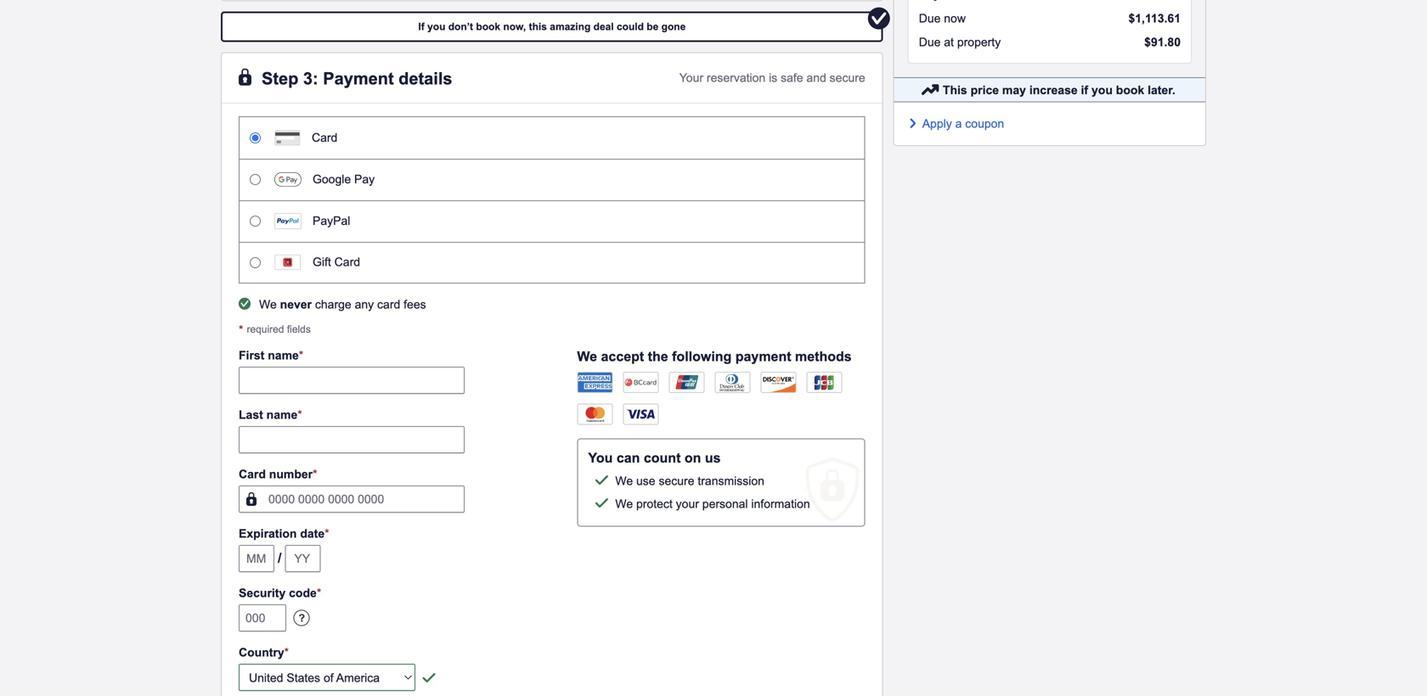 Task type: locate. For each thing, give the bounding box(es) containing it.
payment
[[736, 350, 792, 365]]

don't
[[449, 21, 473, 32]]

country
[[239, 647, 284, 660]]

card right gift
[[335, 256, 360, 269]]

* for card number
[[313, 468, 318, 482]]

gift card
[[313, 256, 360, 269]]

later.
[[1148, 84, 1176, 97]]

* down yy telephone field
[[317, 587, 322, 601]]

increase
[[1030, 84, 1078, 97]]

card for card
[[312, 131, 338, 145]]

first
[[239, 350, 265, 363]]

0 vertical spatial you
[[428, 21, 446, 32]]

charge
[[315, 299, 352, 312]]

this price may increase if you book later.
[[943, 84, 1176, 97]]

we left protect at the left bottom
[[616, 498, 633, 511]]

secure
[[830, 72, 866, 85], [659, 475, 695, 488]]

use
[[637, 475, 656, 488]]

step 3: payment details
[[262, 69, 453, 88]]

1 due from the top
[[919, 12, 941, 25]]

your
[[676, 498, 699, 511]]

expiration date *
[[239, 528, 329, 541]]

* for first name
[[299, 350, 304, 363]]

YY telephone field
[[285, 546, 321, 573]]

security
[[239, 587, 286, 601]]

none radio inside payment-options-list element
[[250, 133, 261, 144]]

secure up your
[[659, 475, 695, 488]]

we never charge any card fees
[[259, 299, 426, 312]]

1 vertical spatial book
[[1117, 84, 1145, 97]]

we accept the following payment methods
[[577, 350, 852, 365]]

date
[[300, 528, 325, 541]]

first name *
[[239, 350, 304, 363]]

personal
[[703, 498, 748, 511]]

required
[[247, 324, 284, 335]]

2 vertical spatial card
[[239, 468, 266, 482]]

due left at
[[919, 36, 941, 49]]

could
[[617, 21, 644, 32]]

security code *
[[239, 587, 322, 601]]

be
[[647, 21, 659, 32]]

1 vertical spatial name
[[267, 409, 298, 422]]

* down fields
[[299, 350, 304, 363]]

MM telephone field
[[239, 546, 275, 573]]

any
[[355, 299, 374, 312]]

name for first name
[[268, 350, 299, 363]]

due at property
[[919, 36, 1001, 49]]

0000 0000 0000 0000 telephone field
[[239, 486, 465, 514]]

0 horizontal spatial secure
[[659, 475, 695, 488]]

you can count on us
[[588, 451, 721, 466]]

due for due at property
[[919, 36, 941, 49]]

we left accept at the left bottom of the page
[[577, 350, 598, 365]]

book left now,
[[476, 21, 501, 32]]

step
[[262, 69, 299, 88]]

information
[[752, 498, 811, 511]]

google
[[313, 173, 351, 186]]

apply
[[923, 117, 953, 131]]

None radio
[[250, 133, 261, 144]]

name right last
[[267, 409, 298, 422]]

*
[[239, 324, 243, 337], [299, 350, 304, 363], [298, 409, 302, 422], [313, 468, 318, 482], [325, 528, 329, 541], [317, 587, 322, 601], [284, 647, 289, 660]]

payment-options-list element
[[239, 117, 866, 284]]

card left number
[[239, 468, 266, 482]]

0 vertical spatial name
[[268, 350, 299, 363]]

now,
[[504, 21, 526, 32]]

name down * required fields
[[268, 350, 299, 363]]

card number *
[[239, 468, 318, 482]]

1 vertical spatial you
[[1092, 84, 1113, 97]]

never
[[280, 299, 312, 312]]

if
[[1082, 84, 1089, 97]]

* down 0000 0000 0000 0000 phone field
[[325, 528, 329, 541]]

your reservation is safe and secure
[[680, 72, 866, 85]]

the
[[648, 350, 669, 365]]

due left now
[[919, 12, 941, 25]]

count
[[644, 451, 681, 466]]

we for we never charge any card fees
[[259, 299, 277, 312]]

2 due from the top
[[919, 36, 941, 49]]

0 vertical spatial card
[[312, 131, 338, 145]]

we up required at the top of the page
[[259, 299, 277, 312]]

name
[[268, 350, 299, 363], [267, 409, 298, 422]]

last
[[239, 409, 263, 422]]

None text field
[[239, 367, 465, 395], [239, 427, 465, 454], [239, 367, 465, 395], [239, 427, 465, 454]]

due
[[919, 12, 941, 25], [919, 36, 941, 49]]

None radio
[[250, 174, 261, 185], [250, 216, 261, 227], [250, 258, 261, 269], [250, 174, 261, 185], [250, 216, 261, 227], [250, 258, 261, 269]]

we for we protect your personal information
[[616, 498, 633, 511]]

fields
[[287, 324, 311, 335]]

is
[[769, 72, 778, 85]]

1 vertical spatial secure
[[659, 475, 695, 488]]

/
[[278, 551, 282, 567]]

this
[[529, 21, 547, 32]]

you
[[428, 21, 446, 32], [1092, 84, 1113, 97]]

book left later.
[[1117, 84, 1145, 97]]

we
[[259, 299, 277, 312], [577, 350, 598, 365], [616, 475, 633, 488], [616, 498, 633, 511]]

* right last
[[298, 409, 302, 422]]

* up 0000 0000 0000 0000 phone field
[[313, 468, 318, 482]]

country *
[[239, 647, 289, 660]]

book
[[476, 21, 501, 32], [1117, 84, 1145, 97]]

card
[[312, 131, 338, 145], [335, 256, 360, 269], [239, 468, 266, 482]]

if you don't book now, this amazing deal could be gone
[[419, 21, 686, 32]]

card for card number *
[[239, 468, 266, 482]]

safe
[[781, 72, 804, 85]]

you
[[588, 451, 613, 466]]

card up the google
[[312, 131, 338, 145]]

0 horizontal spatial you
[[428, 21, 446, 32]]

we left use at bottom left
[[616, 475, 633, 488]]

0 vertical spatial book
[[476, 21, 501, 32]]

code
[[289, 587, 317, 601]]

secure right and
[[830, 72, 866, 85]]

000 telephone field
[[239, 605, 286, 633]]

1 vertical spatial due
[[919, 36, 941, 49]]

transmission
[[698, 475, 765, 488]]

$1,113.61
[[1129, 12, 1181, 25]]

3:
[[303, 69, 318, 88]]

and
[[807, 72, 827, 85]]

1 horizontal spatial secure
[[830, 72, 866, 85]]

following
[[672, 350, 732, 365]]

a
[[956, 117, 963, 131]]

we use secure transmission
[[616, 475, 765, 488]]

0 vertical spatial due
[[919, 12, 941, 25]]

* for security code
[[317, 587, 322, 601]]



Task type: describe. For each thing, give the bounding box(es) containing it.
reservation
[[707, 72, 766, 85]]

we for we use secure transmission
[[616, 475, 633, 488]]

fees
[[404, 299, 426, 312]]

deal
[[594, 21, 614, 32]]

coupon
[[966, 117, 1005, 131]]

us
[[705, 451, 721, 466]]

expiration
[[239, 528, 297, 541]]

card
[[377, 299, 401, 312]]

methods
[[796, 350, 852, 365]]

due now
[[919, 12, 966, 25]]

last name *
[[239, 409, 302, 422]]

0 horizontal spatial book
[[476, 21, 501, 32]]

we for we accept the following payment methods
[[577, 350, 598, 365]]

pay
[[354, 173, 375, 186]]

gift
[[313, 256, 331, 269]]

secure site image
[[239, 67, 252, 88]]

trending image
[[922, 78, 939, 102]]

apply a coupon button
[[908, 116, 1005, 132]]

may
[[1003, 84, 1027, 97]]

* down 000 telephone field
[[284, 647, 289, 660]]

apply a coupon
[[923, 117, 1005, 131]]

if
[[419, 21, 425, 32]]

$91.80
[[1145, 36, 1181, 49]]

* left required at the top of the page
[[239, 324, 243, 337]]

name for last name
[[267, 409, 298, 422]]

on
[[685, 451, 702, 466]]

gone
[[662, 21, 686, 32]]

this
[[943, 84, 968, 97]]

property
[[958, 36, 1001, 49]]

number
[[269, 468, 313, 482]]

1 horizontal spatial book
[[1117, 84, 1145, 97]]

can
[[617, 451, 640, 466]]

* for expiration date
[[325, 528, 329, 541]]

accept
[[601, 350, 644, 365]]

security code image
[[293, 610, 310, 627]]

your
[[680, 72, 704, 85]]

amazing
[[550, 21, 591, 32]]

at
[[945, 36, 954, 49]]

1 horizontal spatial you
[[1092, 84, 1113, 97]]

we protect your personal information
[[616, 498, 811, 511]]

0 vertical spatial secure
[[830, 72, 866, 85]]

* required fields
[[239, 324, 311, 337]]

1 vertical spatial card
[[335, 256, 360, 269]]

price
[[971, 84, 1000, 97]]

paypal
[[313, 215, 350, 228]]

google pay
[[313, 173, 375, 186]]

due for due now
[[919, 12, 941, 25]]

now
[[945, 12, 966, 25]]

protect
[[637, 498, 673, 511]]

payment
[[323, 69, 394, 88]]

details
[[399, 69, 453, 88]]

* for last name
[[298, 409, 302, 422]]



Task type: vqa. For each thing, say whether or not it's contained in the screenshot.
The This inside the Policies The property has connecting/adjoining rooms, which are subject to availability and can be requested by contacting the property using the number on the booking confirmation. Guests can rest easy knowing there's a smoke detector on site. This property accepts credit cards, debit cards and cash. Cashless transactions are available. State tax ID - C0015900350 Please note that cultural norms and guest policies may differ by country and by property. The policies listed are provided by the property.
no



